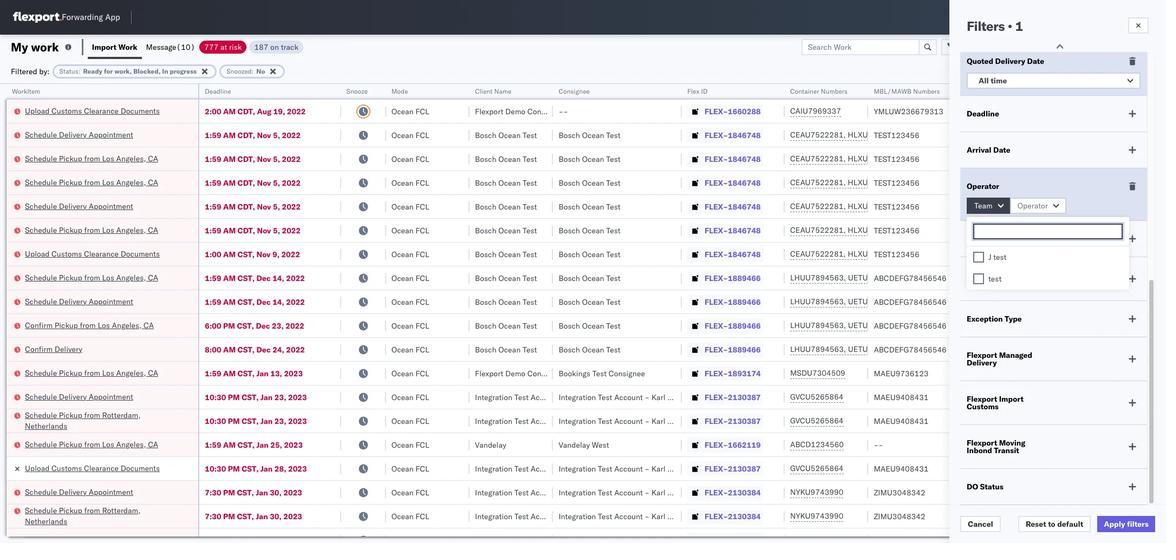 Task type: locate. For each thing, give the bounding box(es) containing it.
0 vertical spatial status
[[59, 67, 78, 75]]

1:59 am cst, dec 14, 2022 down 1:00 am cst, nov 9, 2022
[[205, 273, 305, 283]]

6 flex- from the top
[[705, 226, 728, 235]]

11 am from the top
[[223, 369, 236, 378]]

1 vertical spatial flex-2130387
[[705, 416, 761, 426]]

9 1:59 from the top
[[205, 440, 221, 450]]

23,
[[272, 321, 284, 331], [275, 393, 286, 402], [275, 416, 286, 426]]

choi down 'jaehyung choi - test origin agent'
[[1069, 440, 1085, 450]]

1 flex-2130387 from the top
[[705, 393, 761, 402]]

1 1:59 from the top
[[205, 130, 221, 140]]

19,
[[273, 106, 285, 116]]

delivery inside flexport managed delivery
[[967, 358, 997, 368]]

import inside 'button'
[[92, 42, 117, 52]]

1 vertical spatial gvcu5265864
[[790, 416, 844, 426]]

0 vertical spatial schedule pickup from rotterdam, netherlands
[[25, 410, 141, 431]]

0 vertical spatial --
[[559, 106, 568, 116]]

ready
[[83, 67, 102, 75], [967, 270, 989, 280]]

: left no
[[252, 67, 254, 75]]

deadline button
[[200, 85, 330, 96]]

schedule pickup from rotterdam, netherlands link
[[25, 410, 184, 432], [25, 505, 184, 527]]

5 schedule delivery appointment link from the top
[[25, 487, 133, 498]]

dec down 1:00 am cst, nov 9, 2022
[[257, 273, 271, 283]]

Search Shipments (/) text field
[[959, 9, 1063, 25]]

batch
[[1105, 42, 1127, 52]]

dec up 8:00 am cst, dec 24, 2022
[[256, 321, 270, 331]]

10 schedule from the top
[[25, 410, 57, 420]]

6 flex-1846748 from the top
[[705, 249, 761, 259]]

upload for 1:00 am cst, nov 9, 2022
[[25, 249, 50, 259]]

3 gvcu5265864 from the top
[[790, 464, 844, 473]]

2 upload from the top
[[25, 249, 50, 259]]

none checkbox inside "list box"
[[974, 274, 984, 284]]

1 vertical spatial netherlands
[[25, 517, 67, 526]]

abcdefg78456546 for schedule pickup from los angeles, ca
[[874, 273, 947, 283]]

1 horizontal spatial numbers
[[913, 87, 940, 95]]

2 vertical spatial 2130387
[[728, 464, 761, 474]]

1 vertical spatial upload customs clearance documents
[[25, 249, 160, 259]]

1 vertical spatial demo
[[505, 369, 526, 378]]

10 ocean fcl from the top
[[392, 321, 429, 331]]

gaurav
[[1035, 130, 1059, 140], [1035, 154, 1059, 164], [1035, 202, 1059, 212]]

lhuu7894563, uetu5238478 for confirm delivery
[[790, 345, 901, 354]]

mbl/mawb
[[874, 87, 912, 95]]

6 schedule pickup from los angeles, ca link from the top
[[25, 439, 158, 450]]

2 hlxu6269489, from the top
[[848, 154, 903, 164]]

1 vertical spatial documents
[[121, 249, 160, 259]]

client name
[[475, 87, 512, 95]]

0 vertical spatial rotterdam,
[[102, 410, 141, 420]]

1846748
[[728, 130, 761, 140], [728, 154, 761, 164], [728, 178, 761, 188], [728, 202, 761, 212], [728, 226, 761, 235], [728, 249, 761, 259]]

2 fcl from the top
[[416, 130, 429, 140]]

5 am from the top
[[223, 202, 236, 212]]

operator
[[1035, 87, 1061, 95], [967, 181, 1000, 191], [1018, 201, 1048, 211]]

7 fcl from the top
[[416, 249, 429, 259]]

1 vertical spatial schedule pickup from rotterdam, netherlands link
[[25, 505, 184, 527]]

0 horizontal spatial vandelay
[[475, 440, 506, 450]]

1662119
[[728, 440, 761, 450]]

resize handle column header
[[185, 84, 198, 543], [328, 84, 341, 543], [373, 84, 386, 543], [457, 84, 470, 543], [540, 84, 553, 543], [669, 84, 682, 543], [772, 84, 785, 543], [856, 84, 869, 543], [1016, 84, 1029, 543], [1100, 84, 1113, 543], [1139, 84, 1152, 543]]

progress
[[170, 67, 197, 75]]

1 vandelay from the left
[[475, 440, 506, 450]]

zimu3048342 for schedule pickup from rotterdam, netherlands
[[874, 512, 926, 521]]

jawla for schedule delivery appointment
[[1061, 130, 1080, 140]]

7 am from the top
[[223, 249, 236, 259]]

10 resize handle column header from the left
[[1100, 84, 1113, 543]]

1 vertical spatial status
[[980, 482, 1004, 492]]

2 vertical spatial 10:30
[[205, 464, 226, 474]]

14, down 9,
[[273, 273, 284, 283]]

work
[[118, 42, 137, 52], [967, 234, 986, 244]]

5 ocean fcl from the top
[[392, 202, 429, 212]]

1 vertical spatial date
[[994, 145, 1011, 155]]

0 vertical spatial zimu3048342
[[874, 488, 926, 498]]

1 fcl from the top
[[416, 106, 429, 116]]

dec for schedule pickup from los angeles, ca
[[257, 273, 271, 283]]

23, up 24,
[[272, 321, 284, 331]]

14, up 6:00 pm cst, dec 23, 2022
[[273, 297, 284, 307]]

ymluw236679313
[[874, 106, 944, 116]]

2 gaurav from the top
[[1035, 154, 1059, 164]]

gvcu5265864 down abcd1234560
[[790, 464, 844, 473]]

abcdefg78456546
[[874, 273, 947, 283], [874, 297, 947, 307], [874, 321, 947, 331], [874, 345, 947, 355]]

container numbers button
[[785, 85, 858, 96]]

4 abcdefg78456546 from the top
[[874, 345, 947, 355]]

consignee inside 'consignee' 'button'
[[559, 87, 590, 95]]

gvcu5265864
[[790, 392, 844, 402], [790, 416, 844, 426], [790, 464, 844, 473]]

0 horizontal spatial work
[[118, 42, 137, 52]]

1 vertical spatial test
[[989, 274, 1002, 284]]

1 vertical spatial 7:30 pm cst, jan 30, 2023
[[205, 512, 302, 521]]

2 am from the top
[[223, 130, 236, 140]]

ready inside ready for customs clearance
[[967, 270, 989, 280]]

6:00
[[205, 321, 221, 331]]

nyku9743990 for schedule pickup from rotterdam, netherlands
[[790, 511, 844, 521]]

10:30 up 1:59 am cst, jan 25, 2023
[[205, 416, 226, 426]]

1 gaurav from the top
[[1035, 130, 1059, 140]]

5 1846748 from the top
[[728, 226, 761, 235]]

flex-2130387 down flex-1662119
[[705, 464, 761, 474]]

consignee button
[[553, 85, 671, 96]]

2 confirm from the top
[[25, 344, 53, 354]]

ocean
[[392, 106, 414, 116], [392, 130, 414, 140], [499, 130, 521, 140], [582, 130, 604, 140], [392, 154, 414, 164], [499, 154, 521, 164], [582, 154, 604, 164], [392, 178, 414, 188], [499, 178, 521, 188], [582, 178, 604, 188], [392, 202, 414, 212], [499, 202, 521, 212], [582, 202, 604, 212], [392, 226, 414, 235], [499, 226, 521, 235], [582, 226, 604, 235], [392, 249, 414, 259], [499, 249, 521, 259], [582, 249, 604, 259], [392, 273, 414, 283], [499, 273, 521, 283], [582, 273, 604, 283], [392, 297, 414, 307], [499, 297, 521, 307], [582, 297, 604, 307], [392, 321, 414, 331], [499, 321, 521, 331], [582, 321, 604, 331], [392, 345, 414, 355], [499, 345, 521, 355], [582, 345, 604, 355], [392, 369, 414, 378], [392, 393, 414, 402], [392, 416, 414, 426], [392, 440, 414, 450], [392, 464, 414, 474], [392, 488, 414, 498], [392, 512, 414, 521]]

1 vertical spatial schedule pickup from rotterdam, netherlands button
[[25, 505, 184, 528]]

2130387 down 1662119
[[728, 464, 761, 474]]

1 horizontal spatial import
[[999, 394, 1024, 404]]

customs
[[52, 106, 82, 116], [52, 249, 82, 259], [1005, 270, 1037, 280], [967, 402, 999, 412], [52, 463, 82, 473]]

: for snoozed
[[252, 67, 254, 75]]

operator up team
[[967, 181, 1000, 191]]

4 ceau7522281, hlxu6269489, hlxu8034992 from the top
[[790, 202, 958, 211]]

netherlands
[[25, 421, 67, 431], [25, 517, 67, 526]]

lhuu7894563, uetu5238478 for confirm pickup from los angeles, ca
[[790, 321, 901, 330]]

4 1:59 am cdt, nov 5, 2022 from the top
[[205, 202, 301, 212]]

filters
[[967, 18, 1005, 34]]

8 fcl from the top
[[416, 273, 429, 283]]

1 horizontal spatial ready
[[967, 270, 989, 280]]

14 ocean fcl from the top
[[392, 416, 429, 426]]

2 upload customs clearance documents from the top
[[25, 249, 160, 259]]

schedule delivery appointment link for 1:59 am cst, dec 14, 2022
[[25, 296, 133, 307]]

0 vertical spatial import
[[92, 42, 117, 52]]

2 1889466 from the top
[[728, 297, 761, 307]]

resize handle column header for consignee
[[669, 84, 682, 543]]

0 vertical spatial 7:30 pm cst, jan 30, 2023
[[205, 488, 302, 498]]

23, down 13,
[[275, 393, 286, 402]]

schedule delivery appointment button for 1:59 am cdt, nov 5, 2022
[[25, 201, 133, 213]]

3 schedule delivery appointment button from the top
[[25, 296, 133, 308]]

7 resize handle column header from the left
[[772, 84, 785, 543]]

work left item
[[967, 234, 986, 244]]

0 vertical spatial jaehyung
[[1035, 393, 1067, 402]]

schedule pickup from los angeles, ca
[[25, 154, 158, 163], [25, 177, 158, 187], [25, 225, 158, 235], [25, 273, 158, 283], [25, 368, 158, 378], [25, 440, 158, 449]]

schedule pickup from rotterdam, netherlands link for 10:30
[[25, 410, 184, 432]]

upload
[[25, 106, 50, 116], [25, 249, 50, 259], [25, 463, 50, 473]]

date right arrival
[[994, 145, 1011, 155]]

2 vertical spatial gaurav jawla
[[1035, 202, 1080, 212]]

1889466 for confirm pickup from los angeles, ca
[[728, 321, 761, 331]]

1889466 for schedule pickup from los angeles, ca
[[728, 273, 761, 283]]

appointment for 1:59 am cst, dec 14, 2022
[[89, 297, 133, 306]]

operator right team button
[[1018, 201, 1048, 211]]

test
[[994, 252, 1007, 262], [989, 274, 1002, 284]]

hlxu8034992
[[905, 130, 958, 140], [905, 154, 958, 164], [905, 178, 958, 187], [905, 202, 958, 211], [905, 225, 958, 235], [905, 249, 958, 259]]

ceau7522281, hlxu6269489, hlxu8034992
[[790, 130, 958, 140], [790, 154, 958, 164], [790, 178, 958, 187], [790, 202, 958, 211], [790, 225, 958, 235], [790, 249, 958, 259]]

2 vertical spatial 23,
[[275, 416, 286, 426]]

flex-2130387 down flex-1893174
[[705, 393, 761, 402]]

1 vertical spatial zimu3048342
[[874, 512, 926, 521]]

upload customs clearance documents link for 2:00 am cdt, aug 19, 2022
[[25, 105, 160, 116]]

flexport
[[475, 106, 504, 116], [967, 351, 997, 360], [475, 369, 504, 378], [967, 394, 997, 404], [967, 438, 997, 448]]

confirm for confirm pickup from los angeles, ca
[[25, 320, 53, 330]]

2 30, from the top
[[270, 512, 282, 521]]

deadline up 2:00 at left
[[205, 87, 231, 95]]

777
[[204, 42, 218, 52]]

0 vertical spatial demo
[[505, 106, 526, 116]]

resize handle column header for deadline
[[328, 84, 341, 543]]

2130384 for schedule pickup from rotterdam, netherlands
[[728, 512, 761, 521]]

0 horizontal spatial numbers
[[821, 87, 848, 95]]

2 vertical spatial documents
[[121, 463, 160, 473]]

1 horizontal spatial date
[[1027, 56, 1045, 66]]

2130387 down 1893174
[[728, 393, 761, 402]]

1 vertical spatial upload customs clearance documents link
[[25, 248, 160, 259]]

Search Work text field
[[802, 39, 920, 55]]

1:59 am cst, dec 14, 2022 up 6:00 pm cst, dec 23, 2022
[[205, 297, 305, 307]]

gvcu5265864 down msdu7304509
[[790, 392, 844, 402]]

1 horizontal spatial deadline
[[967, 109, 999, 119]]

jaehyung
[[1035, 393, 1067, 402], [1035, 440, 1067, 450]]

7:30 pm cst, jan 30, 2023 for schedule delivery appointment
[[205, 488, 302, 498]]

gvcu5265864 up abcd1234560
[[790, 416, 844, 426]]

3 schedule delivery appointment from the top
[[25, 297, 133, 306]]

0 vertical spatial schedule pickup from rotterdam, netherlands button
[[25, 410, 184, 433]]

8 am from the top
[[223, 273, 236, 283]]

13 ocean fcl from the top
[[392, 393, 429, 402]]

consignee
[[559, 87, 590, 95], [528, 106, 564, 116], [528, 369, 564, 378], [609, 369, 645, 378]]

6:00 pm cst, dec 23, 2022
[[205, 321, 304, 331]]

0 vertical spatial 2130384
[[728, 488, 761, 498]]

0 vertical spatial maeu9408431
[[874, 393, 929, 402]]

9,
[[272, 249, 280, 259]]

ready left 'for'
[[967, 270, 989, 280]]

3 test123456 from the top
[[874, 178, 920, 188]]

2 10:30 from the top
[[205, 416, 226, 426]]

2 vertical spatial gaurav
[[1035, 202, 1059, 212]]

filters • 1
[[967, 18, 1023, 34]]

none checkbox inside "list box"
[[974, 252, 984, 263]]

0 vertical spatial confirm
[[25, 320, 53, 330]]

28,
[[275, 464, 286, 474]]

flexport inside flexport managed delivery
[[967, 351, 997, 360]]

0 vertical spatial 10:30
[[205, 393, 226, 402]]

23, up 25,
[[275, 416, 286, 426]]

type right item
[[1006, 234, 1023, 244]]

0 vertical spatial work
[[118, 42, 137, 52]]

confirm delivery link
[[25, 344, 82, 355]]

customs inside flexport import customs
[[967, 402, 999, 412]]

flex-1889466 button
[[687, 271, 763, 286], [687, 271, 763, 286], [687, 294, 763, 310], [687, 294, 763, 310], [687, 318, 763, 333], [687, 318, 763, 333], [687, 342, 763, 357], [687, 342, 763, 357]]

type right exception
[[1005, 314, 1022, 324]]

workitem
[[12, 87, 40, 95]]

flexport. image
[[13, 12, 62, 23]]

import down flexport managed delivery
[[999, 394, 1024, 404]]

numbers up ymluw236679313
[[913, 87, 940, 95]]

6 test123456 from the top
[[874, 249, 920, 259]]

30,
[[270, 488, 282, 498], [270, 512, 282, 521]]

8:00 am cst, dec 24, 2022
[[205, 345, 305, 355]]

confirm inside button
[[25, 344, 53, 354]]

schedule delivery appointment for 10:30 pm cst, jan 23, 2023
[[25, 392, 133, 402]]

reset
[[1026, 520, 1047, 529]]

2 7:30 pm cst, jan 30, 2023 from the top
[[205, 512, 302, 521]]

uetu5238478 for confirm delivery
[[848, 345, 901, 354]]

1 vertical spatial gaurav
[[1035, 154, 1059, 164]]

0 vertical spatial deadline
[[205, 87, 231, 95]]

None checkbox
[[974, 274, 984, 284]]

operator down quoted delivery date
[[1035, 87, 1061, 95]]

transit
[[994, 446, 1019, 456]]

by:
[[39, 66, 50, 76]]

status right by:
[[59, 67, 78, 75]]

import up for
[[92, 42, 117, 52]]

3 jawla from the top
[[1061, 202, 1080, 212]]

los for fifth schedule pickup from los angeles, ca button from the top of the page
[[102, 368, 114, 378]]

1 vertical spatial 23,
[[275, 393, 286, 402]]

ca inside button
[[144, 320, 154, 330]]

lhuu7894563, for confirm pickup from los angeles, ca
[[790, 321, 846, 330]]

nyku9743990 for schedule delivery appointment
[[790, 488, 844, 497]]

1 upload customs clearance documents from the top
[[25, 106, 160, 116]]

0 vertical spatial schedule pickup from rotterdam, netherlands link
[[25, 410, 184, 432]]

1 vertical spatial 10:30
[[205, 416, 226, 426]]

1 vertical spatial upload
[[25, 249, 50, 259]]

j test
[[989, 252, 1007, 262]]

upload customs clearance documents button for 1:00 am cst, nov 9, 2022
[[25, 248, 160, 260]]

apply filters
[[1104, 520, 1149, 529]]

3 schedule from the top
[[25, 177, 57, 187]]

5 1:59 from the top
[[205, 226, 221, 235]]

flex-1889466 for confirm delivery
[[705, 345, 761, 355]]

1 hlxu8034992 from the top
[[905, 130, 958, 140]]

deadline inside button
[[205, 87, 231, 95]]

1 lhuu7894563, from the top
[[790, 273, 846, 283]]

test down the j test on the right top
[[989, 274, 1002, 284]]

flex-1846748
[[705, 130, 761, 140], [705, 154, 761, 164], [705, 178, 761, 188], [705, 202, 761, 212], [705, 226, 761, 235], [705, 249, 761, 259]]

10:30 pm cst, jan 23, 2023 up 1:59 am cst, jan 25, 2023
[[205, 416, 307, 426]]

2 1:59 from the top
[[205, 154, 221, 164]]

netherlands for 10:30
[[25, 421, 67, 431]]

2 1:59 am cst, dec 14, 2022 from the top
[[205, 297, 305, 307]]

: up workitem button
[[78, 67, 80, 75]]

2 vertical spatial upload customs clearance documents
[[25, 463, 160, 473]]

flex-1889466
[[705, 273, 761, 283], [705, 297, 761, 307], [705, 321, 761, 331], [705, 345, 761, 355]]

angeles,
[[116, 154, 146, 163], [116, 177, 146, 187], [116, 225, 146, 235], [116, 273, 146, 283], [112, 320, 142, 330], [116, 368, 146, 378], [116, 440, 146, 449]]

delivery
[[996, 56, 1026, 66], [59, 130, 87, 140], [59, 201, 87, 211], [59, 297, 87, 306], [55, 344, 82, 354], [967, 358, 997, 368], [59, 392, 87, 402], [59, 487, 87, 497]]

7 ocean fcl from the top
[[392, 249, 429, 259]]

9 fcl from the top
[[416, 297, 429, 307]]

flex-1889466 for confirm pickup from los angeles, ca
[[705, 321, 761, 331]]

6 ceau7522281, hlxu6269489, hlxu8034992 from the top
[[790, 249, 958, 259]]

1 vertical spatial maeu9408431
[[874, 416, 929, 426]]

to
[[1048, 520, 1056, 529]]

2 maeu9408431 from the top
[[874, 416, 929, 426]]

None checkbox
[[974, 252, 984, 263]]

flex-2130384 button
[[687, 485, 763, 500], [687, 485, 763, 500], [687, 509, 763, 524], [687, 509, 763, 524]]

clearance inside ready for customs clearance
[[967, 278, 1004, 288]]

1 vertical spatial confirm
[[25, 344, 53, 354]]

1 10:30 from the top
[[205, 393, 226, 402]]

1 vertical spatial gaurav jawla
[[1035, 154, 1080, 164]]

1 vertical spatial 7:30
[[205, 512, 221, 521]]

0 vertical spatial nyku9743990
[[790, 488, 844, 497]]

0 vertical spatial upload customs clearance documents
[[25, 106, 160, 116]]

numbers
[[821, 87, 848, 95], [913, 87, 940, 95]]

0 vertical spatial flexport demo consignee
[[475, 106, 564, 116]]

resize handle column header for workitem
[[185, 84, 198, 543]]

no
[[256, 67, 265, 75]]

choi for destination
[[1069, 440, 1085, 450]]

1 vertical spatial flexport demo consignee
[[475, 369, 564, 378]]

10:30 down 1:59 am cst, jan 13, 2023
[[205, 393, 226, 402]]

4 hlxu8034992 from the top
[[905, 202, 958, 211]]

1 30, from the top
[[270, 488, 282, 498]]

dec left 24,
[[257, 345, 271, 355]]

4 uetu5238478 from the top
[[848, 345, 901, 354]]

5 hlxu8034992 from the top
[[905, 225, 958, 235]]

numbers up caiu7969337
[[821, 87, 848, 95]]

2 gaurav jawla from the top
[[1035, 154, 1080, 164]]

schedule pickup from rotterdam, netherlands for 10:30 pm cst, jan 23, 2023
[[25, 410, 141, 431]]

status right 'do'
[[980, 482, 1004, 492]]

vandelay for vandelay west
[[559, 440, 590, 450]]

zimu3048342
[[874, 488, 926, 498], [874, 512, 926, 521]]

gaurav jawla for schedule delivery appointment
[[1035, 130, 1080, 140]]

1 vertical spatial rotterdam,
[[102, 506, 141, 515]]

7 1:59 from the top
[[205, 297, 221, 307]]

0 vertical spatial upload customs clearance documents link
[[25, 105, 160, 116]]

0 vertical spatial gaurav
[[1035, 130, 1059, 140]]

1 vertical spatial jawla
[[1061, 154, 1080, 164]]

do
[[967, 482, 978, 492]]

10:30 down 1:59 am cst, jan 25, 2023
[[205, 464, 226, 474]]

container
[[790, 87, 819, 95]]

1 nyku9743990 from the top
[[790, 488, 844, 497]]

demo for -
[[505, 106, 526, 116]]

5 5, from the top
[[273, 226, 280, 235]]

2 vertical spatial operator
[[1018, 201, 1048, 211]]

snoozed
[[227, 67, 252, 75]]

8 ocean fcl from the top
[[392, 273, 429, 283]]

from inside button
[[80, 320, 96, 330]]

10:30 pm cst, jan 23, 2023 down 1:59 am cst, jan 13, 2023
[[205, 393, 307, 402]]

abcdefg78456546 for confirm delivery
[[874, 345, 947, 355]]

2 vertical spatial jawla
[[1061, 202, 1080, 212]]

0 vertical spatial 2130387
[[728, 393, 761, 402]]

dec for confirm delivery
[[257, 345, 271, 355]]

deadline down all on the right
[[967, 109, 999, 119]]

schedule delivery appointment link for 1:59 am cdt, nov 5, 2022
[[25, 201, 133, 212]]

1 schedule pickup from rotterdam, netherlands from the top
[[25, 410, 141, 431]]

1 vertical spatial 2130384
[[728, 512, 761, 521]]

2130387 up 1662119
[[728, 416, 761, 426]]

2 vertical spatial upload customs clearance documents link
[[25, 463, 160, 474]]

ceau7522281,
[[790, 130, 846, 140], [790, 154, 846, 164], [790, 178, 846, 187], [790, 202, 846, 211], [790, 225, 846, 235], [790, 249, 846, 259]]

0 vertical spatial upload
[[25, 106, 50, 116]]

2 2130387 from the top
[[728, 416, 761, 426]]

schedule pickup from rotterdam, netherlands button
[[25, 410, 184, 433], [25, 505, 184, 528]]

5 schedule pickup from los angeles, ca from the top
[[25, 368, 158, 378]]

1 vertical spatial import
[[999, 394, 1024, 404]]

1 horizontal spatial work
[[967, 234, 986, 244]]

0 vertical spatial documents
[[121, 106, 160, 116]]

numbers for mbl/mawb numbers
[[913, 87, 940, 95]]

0 horizontal spatial date
[[994, 145, 1011, 155]]

list box
[[967, 246, 1130, 290]]

confirm
[[25, 320, 53, 330], [25, 344, 53, 354]]

appointment for 10:30 pm cst, jan 23, 2023
[[89, 392, 133, 402]]

3 documents from the top
[[121, 463, 160, 473]]

lagerfeld
[[584, 393, 616, 402], [668, 393, 700, 402], [584, 416, 616, 426], [668, 416, 700, 426], [584, 464, 616, 474], [668, 464, 700, 474], [584, 488, 616, 498], [668, 488, 700, 498], [584, 512, 616, 521], [668, 512, 700, 521]]

arrival date
[[967, 145, 1011, 155]]

gaurav for schedule pickup from los angeles, ca
[[1035, 154, 1059, 164]]

rotterdam, for 7:30 pm cst, jan 30, 2023
[[102, 506, 141, 515]]

my work
[[11, 39, 59, 54]]

caiu7969337
[[790, 106, 841, 116]]

0 vertical spatial flex-2130384
[[705, 488, 761, 498]]

work up 'status : ready for work, blocked, in progress'
[[118, 42, 137, 52]]

3 uetu5238478 from the top
[[848, 321, 901, 330]]

1 vertical spatial upload customs clearance documents button
[[25, 248, 160, 260]]

3 am from the top
[[223, 154, 236, 164]]

6 resize handle column header from the left
[[669, 84, 682, 543]]

0 horizontal spatial :
[[78, 67, 80, 75]]

2 vandelay from the left
[[559, 440, 590, 450]]

integration
[[475, 393, 513, 402], [559, 393, 596, 402], [475, 416, 513, 426], [559, 416, 596, 426], [475, 464, 513, 474], [559, 464, 596, 474], [475, 488, 513, 498], [559, 488, 596, 498], [475, 512, 513, 521], [559, 512, 596, 521]]

schedule delivery appointment link
[[25, 129, 133, 140], [25, 201, 133, 212], [25, 296, 133, 307], [25, 391, 133, 402], [25, 487, 133, 498]]

4 flex- from the top
[[705, 178, 728, 188]]

schedule pickup from rotterdam, netherlands for 7:30 pm cst, jan 30, 2023
[[25, 506, 141, 526]]

1:59 am cst, jan 25, 2023
[[205, 440, 303, 450]]

0 vertical spatial 30,
[[270, 488, 282, 498]]

2130387
[[728, 393, 761, 402], [728, 416, 761, 426], [728, 464, 761, 474]]

2 flex-2130384 from the top
[[705, 512, 761, 521]]

0 vertical spatial 14,
[[273, 273, 284, 283]]

1 ceau7522281, from the top
[[790, 130, 846, 140]]

schedule delivery appointment link for 10:30 pm cst, jan 23, 2023
[[25, 391, 133, 402]]

jaehyung for jaehyung choi - test destination agen
[[1035, 440, 1067, 450]]

2 vertical spatial flex-2130387
[[705, 464, 761, 474]]

flexport import customs
[[967, 394, 1024, 412]]

schedule delivery appointment button for 10:30 pm cst, jan 23, 2023
[[25, 391, 133, 403]]

client
[[475, 87, 493, 95]]

0 vertical spatial date
[[1027, 56, 1045, 66]]

1 vertical spatial flex-2130384
[[705, 512, 761, 521]]

0 vertical spatial ready
[[83, 67, 102, 75]]

name
[[494, 87, 512, 95]]

0 horizontal spatial deadline
[[205, 87, 231, 95]]

7:30 pm cst, jan 30, 2023 for schedule pickup from rotterdam, netherlands
[[205, 512, 302, 521]]

choi left origin in the bottom right of the page
[[1069, 393, 1085, 402]]

j
[[989, 252, 992, 262]]

1 lhuu7894563, uetu5238478 from the top
[[790, 273, 901, 283]]

schedule delivery appointment button
[[25, 129, 133, 141], [25, 201, 133, 213], [25, 296, 133, 308], [25, 391, 133, 403], [25, 487, 133, 499]]

1 vertical spatial 1:59 am cst, dec 14, 2022
[[205, 297, 305, 307]]

jawla for schedule pickup from los angeles, ca
[[1061, 154, 1080, 164]]

test right j
[[994, 252, 1007, 262]]

0 vertical spatial 1:59 am cst, dec 14, 2022
[[205, 273, 305, 283]]

file
[[981, 42, 994, 52]]

type
[[1006, 234, 1023, 244], [1005, 314, 1022, 324]]

1 vertical spatial nyku9743990
[[790, 511, 844, 521]]

operator button
[[1010, 198, 1067, 214]]

filters
[[1127, 520, 1149, 529]]

schedule delivery appointment button for 1:59 am cst, dec 14, 2022
[[25, 296, 133, 308]]

1:59 for third schedule pickup from los angeles, ca link from the bottom of the page
[[205, 273, 221, 283]]

schedule delivery appointment
[[25, 130, 133, 140], [25, 201, 133, 211], [25, 297, 133, 306], [25, 392, 133, 402], [25, 487, 133, 497]]

0 vertical spatial 23,
[[272, 321, 284, 331]]

filtered by:
[[11, 66, 50, 76]]

schedule pickup from rotterdam, netherlands button for 7:30 pm cst, jan 30, 2023
[[25, 505, 184, 528]]

ready left for
[[83, 67, 102, 75]]

0 vertical spatial upload customs clearance documents button
[[25, 105, 160, 117]]

date down exception
[[1027, 56, 1045, 66]]

flexport demo consignee
[[475, 106, 564, 116], [475, 369, 564, 378]]

3 schedule pickup from los angeles, ca from the top
[[25, 225, 158, 235]]

1 upload customs clearance documents link from the top
[[25, 105, 160, 116]]

2 schedule delivery appointment button from the top
[[25, 201, 133, 213]]

0 vertical spatial 10:30 pm cst, jan 23, 2023
[[205, 393, 307, 402]]

flex-2130387 up flex-1662119
[[705, 416, 761, 426]]

1 vertical spatial 10:30 pm cst, jan 23, 2023
[[205, 416, 307, 426]]

1 10:30 pm cst, jan 23, 2023 from the top
[[205, 393, 307, 402]]

resize handle column header for client name
[[540, 84, 553, 543]]

numbers for container numbers
[[821, 87, 848, 95]]

flex-1893174 button
[[687, 366, 763, 381], [687, 366, 763, 381]]

0 horizontal spatial import
[[92, 42, 117, 52]]

2 nyku9743990 from the top
[[790, 511, 844, 521]]

1 vertical spatial jaehyung
[[1035, 440, 1067, 450]]

confirm inside button
[[25, 320, 53, 330]]

1 vertical spatial schedule pickup from rotterdam, netherlands
[[25, 506, 141, 526]]

None text field
[[977, 228, 1122, 237]]

1 schedule delivery appointment button from the top
[[25, 129, 133, 141]]

uetu5238478 for confirm pickup from los angeles, ca
[[848, 321, 901, 330]]

0 vertical spatial choi
[[1069, 393, 1085, 402]]

cancel button
[[961, 516, 1001, 533]]

1 schedule pickup from los angeles, ca from the top
[[25, 154, 158, 163]]

0 vertical spatial test
[[994, 252, 1007, 262]]

2 choi from the top
[[1069, 440, 1085, 450]]

4 flex-1889466 from the top
[[705, 345, 761, 355]]

0 horizontal spatial status
[[59, 67, 78, 75]]

1 vertical spatial 30,
[[270, 512, 282, 521]]



Task type: vqa. For each thing, say whether or not it's contained in the screenshot.


Task type: describe. For each thing, give the bounding box(es) containing it.
3 schedule pickup from los angeles, ca link from the top
[[25, 225, 158, 235]]

confirm for confirm delivery
[[25, 344, 53, 354]]

upload customs clearance documents link for 1:00 am cst, nov 9, 2022
[[25, 248, 160, 259]]

4 schedule pickup from los angeles, ca link from the top
[[25, 272, 158, 283]]

3 1:59 am cdt, nov 5, 2022 from the top
[[205, 178, 301, 188]]

los for first schedule pickup from los angeles, ca button from the bottom of the page
[[102, 440, 114, 449]]

3 flex-2130387 from the top
[[705, 464, 761, 474]]

exception
[[996, 42, 1032, 52]]

flexport demo consignee for bookings test consignee
[[475, 369, 564, 378]]

vandelay for vandelay
[[475, 440, 506, 450]]

operator inside button
[[1018, 201, 1048, 211]]

apply filters button
[[1098, 516, 1156, 533]]

flex-2130384 for schedule pickup from rotterdam, netherlands
[[705, 512, 761, 521]]

flex-1660288
[[705, 106, 761, 116]]

0 vertical spatial type
[[1006, 234, 1023, 244]]

777 at risk
[[204, 42, 242, 52]]

•
[[1008, 18, 1013, 34]]

18 fcl from the top
[[416, 512, 429, 521]]

0 vertical spatial operator
[[1035, 87, 1061, 95]]

6 ceau7522281, from the top
[[790, 249, 846, 259]]

1 hlxu6269489, from the top
[[848, 130, 903, 140]]

dec up 6:00 pm cst, dec 23, 2022
[[257, 297, 271, 307]]

2023 for schedule pickup from rotterdam, netherlands link for 10:30
[[288, 416, 307, 426]]

import work
[[92, 42, 137, 52]]

3 flex-1846748 from the top
[[705, 178, 761, 188]]

los for confirm pickup from los angeles, ca button on the left of page
[[98, 320, 110, 330]]

3 resize handle column header from the left
[[373, 84, 386, 543]]

2 1846748 from the top
[[728, 154, 761, 164]]

6 fcl from the top
[[416, 226, 429, 235]]

schedule pickup from rotterdam, netherlands link for 7:30
[[25, 505, 184, 527]]

1 vertical spatial deadline
[[967, 109, 999, 119]]

for
[[991, 270, 1003, 280]]

item
[[988, 234, 1004, 244]]

abcd1234560
[[790, 440, 844, 450]]

jaehyung for jaehyung choi - test origin agent
[[1035, 393, 1067, 402]]

10:30 pm cst, jan 28, 2023
[[205, 464, 307, 474]]

cancel
[[968, 520, 993, 529]]

quoted delivery date
[[967, 56, 1045, 66]]

8:00
[[205, 345, 221, 355]]

id
[[701, 87, 708, 95]]

import inside flexport import customs
[[999, 394, 1024, 404]]

zimu3048342 for schedule delivery appointment
[[874, 488, 926, 498]]

2 ceau7522281, hlxu6269489, hlxu8034992 from the top
[[790, 154, 958, 164]]

upload customs clearance documents for 2:00
[[25, 106, 160, 116]]

jaehyung choi - test origin agent
[[1035, 393, 1153, 402]]

uetu5238478 for schedule pickup from los angeles, ca
[[848, 273, 901, 283]]

flexport inside flexport moving inbond transit
[[967, 438, 997, 448]]

time
[[991, 76, 1007, 86]]

west
[[592, 440, 609, 450]]

4 hlxu6269489, from the top
[[848, 202, 903, 211]]

6 am from the top
[[223, 226, 236, 235]]

1:59 for 5th schedule delivery appointment link from the bottom
[[205, 130, 221, 140]]

reset to default
[[1026, 520, 1084, 529]]

25,
[[270, 440, 282, 450]]

mode
[[392, 87, 408, 95]]

confirm delivery button
[[25, 344, 82, 356]]

documents for 2:00 am cdt, aug 19, 2022
[[121, 106, 160, 116]]

flex-2130384 for schedule delivery appointment
[[705, 488, 761, 498]]

8 schedule from the top
[[25, 368, 57, 378]]

upload customs clearance documents button for 2:00 am cdt, aug 19, 2022
[[25, 105, 160, 117]]

angeles, inside button
[[112, 320, 142, 330]]

24,
[[273, 345, 284, 355]]

agen
[[1151, 440, 1166, 450]]

1 test123456 from the top
[[874, 130, 920, 140]]

5 schedule pickup from los angeles, ca link from the top
[[25, 368, 158, 378]]

1:59 for sixth schedule pickup from los angeles, ca link from the bottom of the page
[[205, 154, 221, 164]]

reset to default button
[[1018, 516, 1091, 533]]

resize handle column header for mbl/mawb numbers
[[1016, 84, 1029, 543]]

1 vertical spatial work
[[967, 234, 986, 244]]

2 schedule pickup from los angeles, ca link from the top
[[25, 177, 158, 188]]

2 ocean fcl from the top
[[392, 130, 429, 140]]

12 ocean fcl from the top
[[392, 369, 429, 378]]

5 schedule from the top
[[25, 225, 57, 235]]

resize handle column header for mode
[[457, 84, 470, 543]]

3 gaurav from the top
[[1035, 202, 1059, 212]]

moving
[[999, 438, 1026, 448]]

1:59 am cst, jan 13, 2023
[[205, 369, 303, 378]]

forwarding app
[[62, 12, 120, 22]]

1 1:59 am cdt, nov 5, 2022 from the top
[[205, 130, 301, 140]]

30, for schedule pickup from rotterdam, netherlands
[[270, 512, 282, 521]]

at
[[220, 42, 227, 52]]

3 ceau7522281, from the top
[[790, 178, 846, 187]]

lhuu7894563, for confirm delivery
[[790, 345, 846, 354]]

abcdefg78456546 for confirm pickup from los angeles, ca
[[874, 321, 947, 331]]

3 upload from the top
[[25, 463, 50, 473]]

13 schedule from the top
[[25, 506, 57, 515]]

workitem button
[[7, 85, 188, 96]]

documents for 1:00 am cst, nov 9, 2022
[[121, 249, 160, 259]]

14 fcl from the top
[[416, 416, 429, 426]]

rotterdam, for 10:30 pm cst, jan 23, 2023
[[102, 410, 141, 420]]

flex-1662119
[[705, 440, 761, 450]]

batch action button
[[1088, 39, 1159, 55]]

flex id
[[687, 87, 708, 95]]

23, for schedule pickup from rotterdam, netherlands
[[275, 416, 286, 426]]

2023 for schedule pickup from rotterdam, netherlands link corresponding to 7:30
[[283, 512, 302, 521]]

(10)
[[176, 42, 195, 52]]

los for 4th schedule pickup from los angeles, ca button from the bottom
[[102, 225, 114, 235]]

2023 for 6th schedule pickup from los angeles, ca link
[[284, 440, 303, 450]]

import work button
[[88, 35, 142, 59]]

3 5, from the top
[[273, 178, 280, 188]]

2 schedule from the top
[[25, 154, 57, 163]]

los for 5th schedule pickup from los angeles, ca button from the bottom of the page
[[102, 177, 114, 187]]

work inside 'button'
[[118, 42, 137, 52]]

1 2130387 from the top
[[728, 393, 761, 402]]

resize handle column header for flex id
[[772, 84, 785, 543]]

inbond
[[967, 446, 992, 456]]

flexport managed delivery
[[967, 351, 1033, 368]]

do status
[[967, 482, 1004, 492]]

1 horizontal spatial status
[[980, 482, 1004, 492]]

message
[[146, 42, 176, 52]]

filtered
[[11, 66, 37, 76]]

3 cdt, from the top
[[238, 154, 255, 164]]

11 flex- from the top
[[705, 345, 728, 355]]

2:00
[[205, 106, 221, 116]]

30, for schedule delivery appointment
[[270, 488, 282, 498]]

3 2130387 from the top
[[728, 464, 761, 474]]

app
[[105, 12, 120, 22]]

2 ceau7522281, from the top
[[790, 154, 846, 164]]

1 maeu9408431 from the top
[[874, 393, 929, 402]]

dec for confirm pickup from los angeles, ca
[[256, 321, 270, 331]]

all time
[[979, 76, 1007, 86]]

action
[[1128, 42, 1152, 52]]

2130384 for schedule delivery appointment
[[728, 488, 761, 498]]

9 am from the top
[[223, 297, 236, 307]]

blocked,
[[133, 67, 161, 75]]

client name button
[[470, 85, 543, 96]]

5 1:59 am cdt, nov 5, 2022 from the top
[[205, 226, 301, 235]]

: for status
[[78, 67, 80, 75]]

flex-1889466 for schedule pickup from los angeles, ca
[[705, 273, 761, 283]]

1889466 for confirm delivery
[[728, 345, 761, 355]]

my
[[11, 39, 28, 54]]

exception
[[967, 314, 1003, 324]]

snoozed : no
[[227, 67, 265, 75]]

work item type
[[967, 234, 1023, 244]]

lhuu7894563, uetu5238478 for schedule pickup from los angeles, ca
[[790, 273, 901, 283]]

11 schedule from the top
[[25, 440, 57, 449]]

1
[[1015, 18, 1023, 34]]

18 ocean fcl from the top
[[392, 512, 429, 521]]

7:30 for schedule delivery appointment
[[205, 488, 221, 498]]

flex-1893174
[[705, 369, 761, 378]]

5 ceau7522281, from the top
[[790, 225, 846, 235]]

work
[[31, 39, 59, 54]]

4 flex-1846748 from the top
[[705, 202, 761, 212]]

confirm pickup from los angeles, ca
[[25, 320, 154, 330]]

resize handle column header for container numbers
[[856, 84, 869, 543]]

11 ocean fcl from the top
[[392, 345, 429, 355]]

4 schedule pickup from los angeles, ca from the top
[[25, 273, 158, 283]]

customs inside ready for customs clearance
[[1005, 270, 1037, 280]]

3 gaurav jawla from the top
[[1035, 202, 1080, 212]]

upload for 2:00 am cdt, aug 19, 2022
[[25, 106, 50, 116]]

batch action
[[1105, 42, 1152, 52]]

delivery inside button
[[55, 344, 82, 354]]

quoted
[[967, 56, 994, 66]]

12 schedule from the top
[[25, 487, 57, 497]]

gaurav jawla for schedule pickup from los angeles, ca
[[1035, 154, 1080, 164]]

5 schedule delivery appointment from the top
[[25, 487, 133, 497]]

11 fcl from the top
[[416, 345, 429, 355]]

gaurav for schedule delivery appointment
[[1035, 130, 1059, 140]]

status : ready for work, blocked, in progress
[[59, 67, 197, 75]]

2 flex-1889466 from the top
[[705, 297, 761, 307]]

13,
[[270, 369, 282, 378]]

5 appointment from the top
[[89, 487, 133, 497]]

los for sixth schedule pickup from los angeles, ca button from the bottom of the page
[[102, 154, 114, 163]]

flexport inside flexport import customs
[[967, 394, 997, 404]]

schedule delivery appointment for 1:59 am cdt, nov 5, 2022
[[25, 201, 133, 211]]

4 1:59 from the top
[[205, 202, 221, 212]]

ready for customs clearance
[[967, 270, 1037, 288]]

2 schedule pickup from los angeles, ca from the top
[[25, 177, 158, 187]]

16 flex- from the top
[[705, 464, 728, 474]]

2 uetu5238478 from the top
[[848, 297, 901, 307]]

1 horizontal spatial --
[[874, 440, 883, 450]]

flexport demo consignee for --
[[475, 106, 564, 116]]

upload customs clearance documents for 1:00
[[25, 249, 160, 259]]

1 am from the top
[[223, 106, 236, 116]]

file exception
[[981, 42, 1032, 52]]

jaehyung choi - test destination agen
[[1035, 440, 1166, 450]]

9 ocean fcl from the top
[[392, 297, 429, 307]]

12 flex- from the top
[[705, 369, 728, 378]]

2 lhuu7894563, from the top
[[790, 297, 846, 307]]

schedule pickup from rotterdam, netherlands button for 10:30 pm cst, jan 23, 2023
[[25, 410, 184, 433]]

14 flex- from the top
[[705, 416, 728, 426]]

aug
[[257, 106, 272, 116]]

10 am from the top
[[223, 345, 236, 355]]

4 am from the top
[[223, 178, 236, 188]]

7:30 for schedule pickup from rotterdam, netherlands
[[205, 512, 221, 521]]

1 vertical spatial type
[[1005, 314, 1022, 324]]

actions
[[1120, 87, 1142, 95]]

appointment for 1:59 am cdt, nov 5, 2022
[[89, 201, 133, 211]]

default
[[1058, 520, 1084, 529]]

6 cdt, from the top
[[238, 226, 255, 235]]

6 schedule pickup from los angeles, ca button from the top
[[25, 439, 158, 451]]

1:00 am cst, nov 9, 2022
[[205, 249, 300, 259]]

17 flex- from the top
[[705, 488, 728, 498]]

7 flex- from the top
[[705, 249, 728, 259]]

2 test123456 from the top
[[874, 154, 920, 164]]

2 hlxu8034992 from the top
[[905, 154, 958, 164]]

message (10)
[[146, 42, 195, 52]]

pickup inside button
[[55, 320, 78, 330]]

2023 for second schedule pickup from los angeles, ca link from the bottom of the page
[[284, 369, 303, 378]]

list box containing j test
[[967, 246, 1130, 290]]

1 vertical spatial operator
[[967, 181, 1000, 191]]

0 horizontal spatial --
[[559, 106, 568, 116]]

2 14, from the top
[[273, 297, 284, 307]]

5 schedule pickup from los angeles, ca button from the top
[[25, 368, 158, 379]]

netherlands for 7:30
[[25, 517, 67, 526]]

3 upload customs clearance documents link from the top
[[25, 463, 160, 474]]

5 cdt, from the top
[[238, 202, 255, 212]]

destination
[[1110, 440, 1149, 450]]

forwarding
[[62, 12, 103, 22]]

2 5, from the top
[[273, 154, 280, 164]]

6 1846748 from the top
[[728, 249, 761, 259]]

12 am from the top
[[223, 440, 236, 450]]

16 ocean fcl from the top
[[392, 464, 429, 474]]

on
[[270, 42, 279, 52]]

lhuu7894563, for schedule pickup from los angeles, ca
[[790, 273, 846, 283]]

schedule delivery appointment for 1:59 am cst, dec 14, 2022
[[25, 297, 133, 306]]

vandelay west
[[559, 440, 609, 450]]

23, for confirm pickup from los angeles, ca
[[272, 321, 284, 331]]

demo for bookings
[[505, 369, 526, 378]]

los for 3rd schedule pickup from los angeles, ca button from the bottom
[[102, 273, 114, 283]]

mode button
[[386, 85, 459, 96]]

exception type
[[967, 314, 1022, 324]]

bookings test consignee
[[559, 369, 645, 378]]

1 flex- from the top
[[705, 106, 728, 116]]

arrival
[[967, 145, 992, 155]]

track
[[281, 42, 298, 52]]

1:59 for second schedule pickup from los angeles, ca link from the bottom of the page
[[205, 369, 221, 378]]

1:59 for 5th schedule pickup from los angeles, ca link from the bottom
[[205, 178, 221, 188]]

1:00
[[205, 249, 221, 259]]

all time button
[[967, 73, 1141, 89]]

17 ocean fcl from the top
[[392, 488, 429, 498]]

work,
[[114, 67, 132, 75]]

flexport moving inbond transit
[[967, 438, 1026, 456]]

17 fcl from the top
[[416, 488, 429, 498]]

2 1:59 am cdt, nov 5, 2022 from the top
[[205, 154, 301, 164]]

in
[[162, 67, 168, 75]]

choi for origin
[[1069, 393, 1085, 402]]

1:59 for 6th schedule pickup from los angeles, ca link
[[205, 440, 221, 450]]

1 schedule from the top
[[25, 130, 57, 140]]

11 resize handle column header from the left
[[1139, 84, 1152, 543]]



